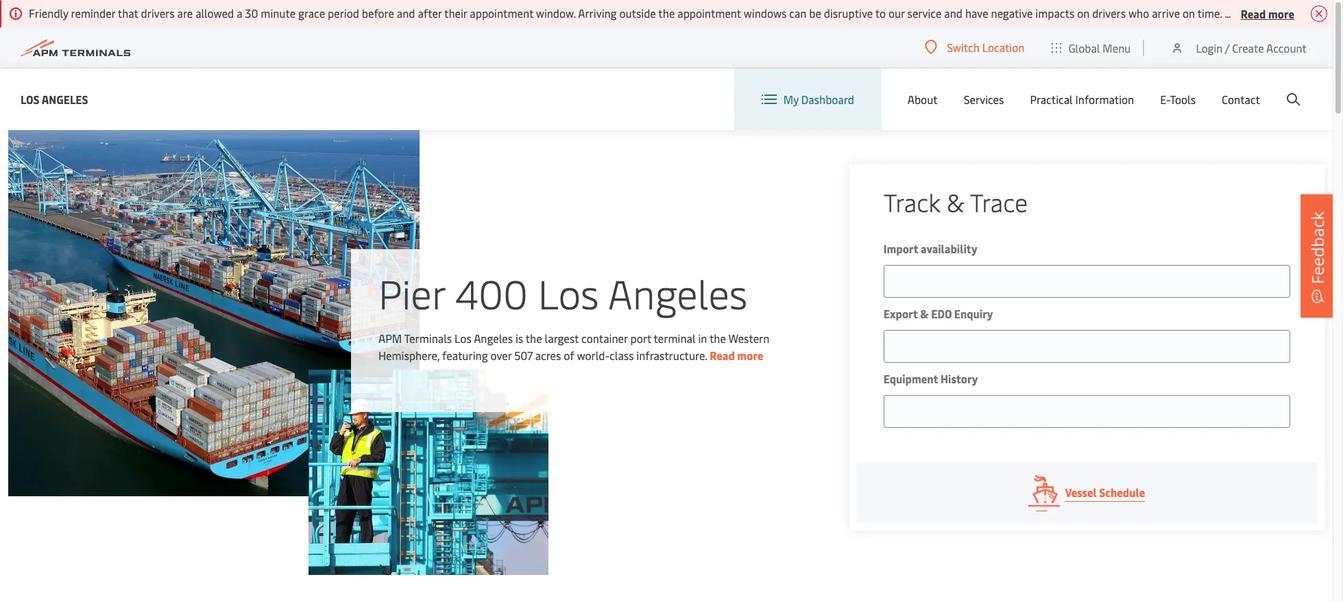 Task type: locate. For each thing, give the bounding box(es) containing it.
track & trace
[[883, 185, 1028, 219]]

our
[[888, 5, 905, 21]]

2 arrive from the left
[[1285, 5, 1313, 21]]

switch location
[[947, 40, 1025, 55]]

1 vertical spatial more
[[737, 348, 763, 363]]

switch location button
[[925, 40, 1025, 55]]

disruptive
[[824, 5, 873, 21]]

1 vertical spatial &
[[920, 306, 929, 322]]

edo
[[931, 306, 952, 322]]

0 horizontal spatial angeles
[[42, 92, 88, 107]]

appointment right their
[[470, 5, 533, 21]]

los for pier
[[538, 266, 599, 320]]

drivers
[[141, 5, 175, 21], [1092, 5, 1126, 21]]

practical information button
[[1030, 69, 1134, 130]]

about button
[[908, 69, 938, 130]]

my dashboard
[[783, 92, 854, 107]]

grace
[[298, 5, 325, 21]]

1 horizontal spatial and
[[944, 5, 963, 21]]

drivers left the are
[[141, 5, 175, 21]]

angeles inside apm terminals los angeles is the largest container port terminal in the western hemisphere, featuring over 507 acres of world-class infrastructure.
[[474, 331, 513, 346]]

read more down western
[[710, 348, 763, 363]]

1 vertical spatial read more
[[710, 348, 763, 363]]

1 vertical spatial read
[[710, 348, 735, 363]]

& left edo
[[920, 306, 929, 322]]

track
[[883, 185, 940, 219]]

the right is
[[526, 331, 542, 346]]

more
[[1268, 6, 1294, 21], [737, 348, 763, 363]]

0 horizontal spatial appointment
[[470, 5, 533, 21]]

appointment left windows
[[678, 5, 741, 21]]

on
[[1077, 5, 1090, 21], [1183, 5, 1195, 21]]

over
[[491, 348, 512, 363]]

services
[[964, 92, 1004, 107]]

2 vertical spatial angeles
[[474, 331, 513, 346]]

los inside 'link'
[[21, 92, 40, 107]]

1 horizontal spatial angeles
[[474, 331, 513, 346]]

of
[[564, 348, 574, 363]]

los
[[21, 92, 40, 107], [538, 266, 599, 320], [455, 331, 472, 346]]

have
[[965, 5, 988, 21]]

0 horizontal spatial drivers
[[141, 5, 175, 21]]

close alert image
[[1311, 5, 1327, 22]]

1 horizontal spatial appointment
[[678, 5, 741, 21]]

read more up login / create account
[[1241, 6, 1294, 21]]

angeles
[[42, 92, 88, 107], [608, 266, 748, 320], [474, 331, 513, 346]]

0 horizontal spatial on
[[1077, 5, 1090, 21]]

0 horizontal spatial and
[[397, 5, 415, 21]]

pier
[[378, 266, 445, 320]]

read
[[1241, 6, 1266, 21], [710, 348, 735, 363]]

that right reminder
[[118, 5, 138, 21]]

login / create account
[[1196, 40, 1307, 55]]

0 vertical spatial more
[[1268, 6, 1294, 21]]

apm terminals los angeles is the largest container port terminal in the western hemisphere, featuring over 507 acres of world-class infrastructure.
[[378, 331, 769, 363]]

1 horizontal spatial the
[[658, 5, 675, 21]]

read up login / create account
[[1241, 6, 1266, 21]]

that right 'drivers'
[[1262, 5, 1282, 21]]

period
[[328, 5, 359, 21]]

1 horizontal spatial more
[[1268, 6, 1294, 21]]

read more for read more button
[[1241, 6, 1294, 21]]

1 horizontal spatial los
[[455, 331, 472, 346]]

friendly
[[29, 5, 68, 21]]

1 vertical spatial angeles
[[608, 266, 748, 320]]

arrive left outsid
[[1285, 5, 1313, 21]]

0 vertical spatial los
[[21, 92, 40, 107]]

los angeles link
[[21, 91, 88, 108]]

the right in
[[710, 331, 726, 346]]

angeles inside los angeles 'link'
[[42, 92, 88, 107]]

read down western
[[710, 348, 735, 363]]

& left trace
[[947, 185, 964, 219]]

class
[[610, 348, 634, 363]]

2 vertical spatial los
[[455, 331, 472, 346]]

0 horizontal spatial arrive
[[1152, 5, 1180, 21]]

read more button
[[1241, 5, 1294, 22]]

after
[[418, 5, 442, 21]]

availability
[[921, 241, 977, 256]]

1 appointment from the left
[[470, 5, 533, 21]]

0 horizontal spatial read more
[[710, 348, 763, 363]]

to
[[875, 5, 886, 21]]

los angeles pier 400 image
[[8, 130, 420, 497]]

the right the outside
[[658, 5, 675, 21]]

and left have
[[944, 5, 963, 21]]

1 vertical spatial los
[[538, 266, 599, 320]]

1 that from the left
[[118, 5, 138, 21]]

a
[[237, 5, 242, 21]]

0 vertical spatial &
[[947, 185, 964, 219]]

minute
[[261, 5, 296, 21]]

0 horizontal spatial read
[[710, 348, 735, 363]]

the
[[658, 5, 675, 21], [526, 331, 542, 346], [710, 331, 726, 346]]

0 horizontal spatial los
[[21, 92, 40, 107]]

0 horizontal spatial more
[[737, 348, 763, 363]]

and
[[397, 5, 415, 21], [944, 5, 963, 21]]

los angeles
[[21, 92, 88, 107]]

more up account
[[1268, 6, 1294, 21]]

los inside apm terminals los angeles is the largest container port terminal in the western hemisphere, featuring over 507 acres of world-class infrastructure.
[[455, 331, 472, 346]]

contact button
[[1222, 69, 1260, 130]]

1 horizontal spatial drivers
[[1092, 5, 1126, 21]]

read more
[[1241, 6, 1294, 21], [710, 348, 763, 363]]

more inside button
[[1268, 6, 1294, 21]]

0 vertical spatial angeles
[[42, 92, 88, 107]]

and left after
[[397, 5, 415, 21]]

login
[[1196, 40, 1223, 55]]

0 vertical spatial read
[[1241, 6, 1266, 21]]

outside
[[619, 5, 656, 21]]

1 horizontal spatial &
[[947, 185, 964, 219]]

2 that from the left
[[1262, 5, 1282, 21]]

1 horizontal spatial read
[[1241, 6, 1266, 21]]

2 horizontal spatial los
[[538, 266, 599, 320]]

0 horizontal spatial &
[[920, 306, 929, 322]]

arrive right who
[[1152, 5, 1180, 21]]

services button
[[964, 69, 1004, 130]]

be
[[809, 5, 821, 21]]

1 horizontal spatial read more
[[1241, 6, 1294, 21]]

e-tools button
[[1160, 69, 1196, 130]]

read for read more button
[[1241, 6, 1266, 21]]

2 appointment from the left
[[678, 5, 741, 21]]

read inside button
[[1241, 6, 1266, 21]]

import
[[883, 241, 918, 256]]

can
[[789, 5, 807, 21]]

outsid
[[1316, 5, 1343, 21]]

drivers left who
[[1092, 5, 1126, 21]]

dashboard
[[801, 92, 854, 107]]

acres
[[535, 348, 561, 363]]

featuring
[[442, 348, 488, 363]]

&
[[947, 185, 964, 219], [920, 306, 929, 322]]

appointment
[[470, 5, 533, 21], [678, 5, 741, 21]]

1 horizontal spatial that
[[1262, 5, 1282, 21]]

on right impacts on the top of the page
[[1077, 5, 1090, 21]]

largest
[[545, 331, 579, 346]]

los for apm
[[455, 331, 472, 346]]

0 vertical spatial read more
[[1241, 6, 1294, 21]]

2 horizontal spatial angeles
[[608, 266, 748, 320]]

400
[[455, 266, 528, 320]]

0 horizontal spatial that
[[118, 5, 138, 21]]

more for read more link
[[737, 348, 763, 363]]

on left time. on the right top of the page
[[1183, 5, 1195, 21]]

arrive
[[1152, 5, 1180, 21], [1285, 5, 1313, 21]]

1 horizontal spatial arrive
[[1285, 5, 1313, 21]]

more down western
[[737, 348, 763, 363]]

1 horizontal spatial on
[[1183, 5, 1195, 21]]

infrastructure.
[[636, 348, 707, 363]]



Task type: vqa. For each thing, say whether or not it's contained in the screenshot.
second and from right
yes



Task type: describe. For each thing, give the bounding box(es) containing it.
read for read more link
[[710, 348, 735, 363]]

terminals
[[404, 331, 452, 346]]

reminder
[[71, 5, 115, 21]]

practical
[[1030, 92, 1073, 107]]

create
[[1232, 40, 1264, 55]]

read more for read more link
[[710, 348, 763, 363]]

world-
[[577, 348, 610, 363]]

1 drivers from the left
[[141, 5, 175, 21]]

/
[[1225, 40, 1230, 55]]

port
[[630, 331, 651, 346]]

time.
[[1197, 5, 1222, 21]]

1 arrive from the left
[[1152, 5, 1180, 21]]

507
[[514, 348, 533, 363]]

2 drivers from the left
[[1092, 5, 1126, 21]]

vessel
[[1065, 485, 1097, 500]]

import availability
[[883, 241, 977, 256]]

2 horizontal spatial the
[[710, 331, 726, 346]]

contact
[[1222, 92, 1260, 107]]

are
[[177, 5, 193, 21]]

their
[[444, 5, 467, 21]]

is
[[516, 331, 523, 346]]

la secondary image
[[309, 370, 549, 576]]

equipment history
[[883, 372, 978, 387]]

e-
[[1160, 92, 1170, 107]]

feedback button
[[1301, 195, 1335, 318]]

negative
[[991, 5, 1033, 21]]

location
[[982, 40, 1025, 55]]

allowed
[[195, 5, 234, 21]]

pier 400 los angeles
[[378, 266, 748, 320]]

angeles for apm terminals los angeles is the largest container port terminal in the western hemisphere, featuring over 507 acres of world-class infrastructure.
[[474, 331, 513, 346]]

2 and from the left
[[944, 5, 963, 21]]

0 horizontal spatial the
[[526, 331, 542, 346]]

my dashboard button
[[762, 69, 854, 130]]

impacts
[[1035, 5, 1074, 21]]

about
[[908, 92, 938, 107]]

read more link
[[710, 348, 763, 363]]

switch
[[947, 40, 980, 55]]

vessel schedule link
[[856, 463, 1318, 524]]

hemisphere,
[[378, 348, 440, 363]]

apm
[[378, 331, 402, 346]]

export
[[883, 306, 918, 322]]

more for read more button
[[1268, 6, 1294, 21]]

practical information
[[1030, 92, 1134, 107]]

menu
[[1103, 40, 1131, 55]]

service
[[907, 5, 942, 21]]

global menu
[[1068, 40, 1131, 55]]

export & edo enquiry
[[883, 306, 993, 322]]

my
[[783, 92, 799, 107]]

before
[[362, 5, 394, 21]]

global
[[1068, 40, 1100, 55]]

& for edo
[[920, 306, 929, 322]]

30
[[245, 5, 258, 21]]

window.
[[536, 5, 576, 21]]

2 on from the left
[[1183, 5, 1195, 21]]

who
[[1128, 5, 1149, 21]]

1 and from the left
[[397, 5, 415, 21]]

western
[[728, 331, 769, 346]]

equipment
[[883, 372, 938, 387]]

arriving
[[578, 5, 617, 21]]

1 on from the left
[[1077, 5, 1090, 21]]

enquiry
[[954, 306, 993, 322]]

terminal
[[654, 331, 696, 346]]

schedule
[[1099, 485, 1145, 500]]

angeles for pier 400 los angeles
[[608, 266, 748, 320]]

windows
[[744, 5, 787, 21]]

feedback
[[1306, 212, 1329, 285]]

& for trace
[[947, 185, 964, 219]]

vessel schedule
[[1065, 485, 1145, 500]]

trace
[[970, 185, 1028, 219]]

drivers
[[1225, 5, 1259, 21]]

account
[[1266, 40, 1307, 55]]

information
[[1075, 92, 1134, 107]]

friendly reminder that drivers are allowed a 30 minute grace period before and after their appointment window. arriving outside the appointment windows can be disruptive to our service and have negative impacts on drivers who arrive on time. drivers that arrive outsid
[[29, 5, 1343, 21]]

e-tools
[[1160, 92, 1196, 107]]

container
[[581, 331, 628, 346]]

global menu button
[[1038, 27, 1145, 68]]

tools
[[1170, 92, 1196, 107]]

in
[[698, 331, 707, 346]]



